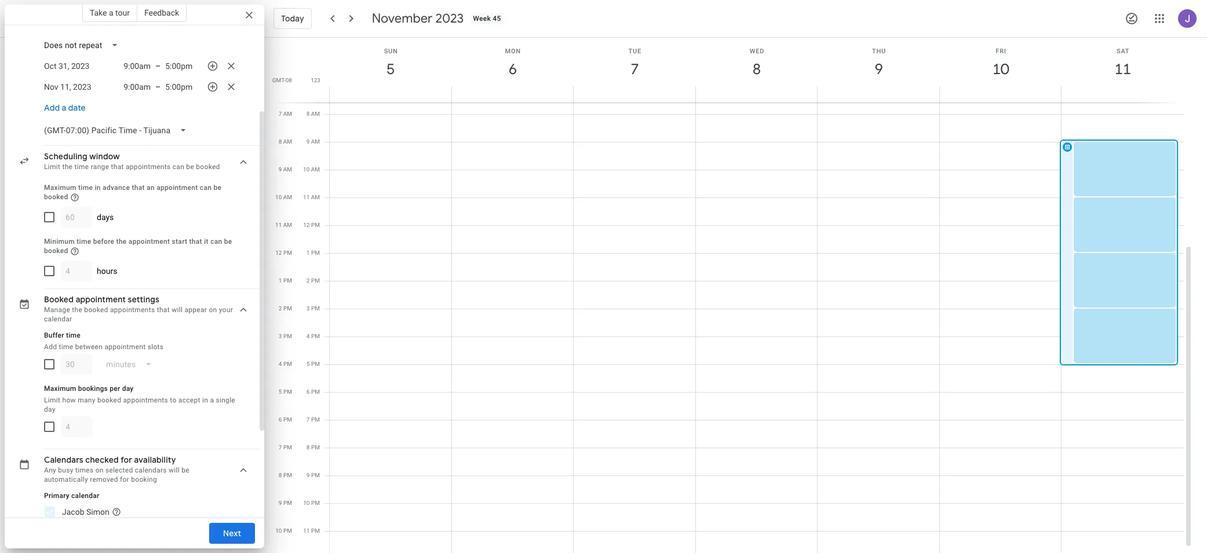 Task type: describe. For each thing, give the bounding box(es) containing it.
Maximum days in advance that an appointment can be booked number field
[[66, 207, 88, 228]]

5 inside sun 5
[[386, 60, 394, 79]]

set when you're available for appointments.
[[44, 17, 186, 25]]

tue
[[629, 48, 642, 55]]

booked appointment settings manage the booked appointments that will appear on your calendar
[[44, 294, 233, 323]]

appear
[[185, 306, 207, 314]]

any
[[44, 467, 56, 475]]

date
[[68, 103, 86, 113]]

buffer time add time between appointment slots
[[44, 332, 164, 351]]

5 column header
[[329, 38, 452, 103]]

availability
[[134, 455, 176, 465]]

week 45
[[473, 14, 501, 23]]

booked
[[44, 294, 74, 305]]

0 vertical spatial day
[[122, 385, 134, 393]]

sun
[[384, 48, 398, 55]]

End time text field
[[165, 59, 198, 73]]

calendars
[[44, 455, 83, 465]]

week
[[473, 14, 491, 23]]

10 column header
[[940, 38, 1063, 103]]

maximum time in advance that an appointment can be booked
[[44, 184, 222, 201]]

calendars checked for availability any busy times on selected calendars will be automatically removed for booking
[[44, 455, 190, 484]]

jacob
[[62, 508, 84, 517]]

10 inside column header
[[993, 60, 1009, 79]]

that inside scheduling window limit the time range that appointments can be booked
[[111, 163, 124, 171]]

1 horizontal spatial 4
[[307, 333, 310, 340]]

1 horizontal spatial 5 pm
[[307, 361, 320, 368]]

0 vertical spatial 3 pm
[[307, 306, 320, 312]]

mon 6
[[505, 48, 521, 79]]

a inside maximum bookings per day limit how many booked appointments to accept in a single day
[[210, 396, 214, 405]]

today
[[281, 13, 304, 24]]

available
[[97, 17, 126, 25]]

window
[[89, 151, 120, 162]]

the for window
[[62, 163, 73, 171]]

0 horizontal spatial 3 pm
[[279, 333, 292, 340]]

1 horizontal spatial 8 pm
[[307, 445, 320, 451]]

many
[[78, 396, 96, 405]]

saturday, november 11 element
[[1110, 56, 1137, 83]]

on inside calendars checked for availability any busy times on selected calendars will be automatically removed for booking
[[95, 467, 104, 475]]

time inside scheduling window limit the time range that appointments can be booked
[[75, 163, 89, 171]]

11 inside column header
[[1115, 60, 1131, 79]]

single
[[216, 396, 235, 405]]

you're
[[76, 17, 95, 25]]

6 column header
[[451, 38, 574, 103]]

feedback button
[[137, 3, 187, 22]]

1 vertical spatial 2 pm
[[279, 306, 292, 312]]

add a date button
[[39, 97, 90, 118]]

manage
[[44, 306, 70, 314]]

tour
[[115, 8, 130, 17]]

accept
[[178, 396, 200, 405]]

0 vertical spatial 1 pm
[[307, 250, 320, 256]]

0 horizontal spatial 1 pm
[[279, 278, 292, 284]]

checked
[[85, 455, 119, 465]]

0 horizontal spatial 9 pm
[[279, 500, 292, 507]]

be inside calendars checked for availability any busy times on selected calendars will be automatically removed for booking
[[182, 467, 190, 475]]

hours
[[97, 267, 117, 276]]

how
[[62, 396, 76, 405]]

can inside "maximum time in advance that an appointment can be booked"
[[200, 184, 212, 192]]

a for add
[[62, 103, 66, 113]]

minimum time before the appointment start that it can be booked
[[44, 238, 232, 255]]

6 inside mon 6
[[508, 60, 517, 79]]

wed
[[750, 48, 765, 55]]

bookings
[[78, 385, 108, 393]]

time for buffer
[[66, 332, 81, 340]]

days
[[97, 213, 114, 222]]

1 vertical spatial 6
[[307, 389, 310, 395]]

8 column header
[[696, 38, 818, 103]]

1 vertical spatial 1
[[279, 278, 282, 284]]

add inside buffer time add time between appointment slots
[[44, 343, 57, 351]]

appointment inside buffer time add time between appointment slots
[[105, 343, 146, 351]]

1 vertical spatial calendar
[[71, 492, 99, 500]]

set
[[44, 17, 55, 25]]

1 vertical spatial 2
[[279, 306, 282, 312]]

0 vertical spatial 1
[[307, 250, 310, 256]]

maximum bookings per day limit how many booked appointments to accept in a single day
[[44, 385, 235, 414]]

appointments inside scheduling window limit the time range that appointments can be booked
[[126, 163, 171, 171]]

1 horizontal spatial 12
[[303, 222, 310, 228]]

0 vertical spatial 12 pm
[[303, 222, 320, 228]]

0 horizontal spatial 12 pm
[[276, 250, 292, 256]]

be inside scheduling window limit the time range that appointments can be booked
[[186, 163, 194, 171]]

appointment inside "maximum time in advance that an appointment can be booked"
[[157, 184, 198, 192]]

mon
[[505, 48, 521, 55]]

gmt-
[[272, 77, 286, 84]]

simon
[[86, 508, 109, 517]]

fri 10
[[993, 48, 1009, 79]]

1 vertical spatial 10 am
[[275, 194, 292, 201]]

wed 8
[[750, 48, 765, 79]]

before
[[93, 238, 114, 246]]

add inside button
[[44, 103, 60, 113]]

limit inside maximum bookings per day limit how many booked appointments to accept in a single day
[[44, 396, 60, 405]]

thursday, november 9 element
[[866, 56, 893, 83]]

maximum for maximum bookings per day limit how many booked appointments to accept in a single day
[[44, 385, 76, 393]]

7 inside tue 7
[[630, 60, 639, 79]]

be inside the 'minimum time before the appointment start that it can be booked'
[[224, 238, 232, 246]]

08
[[286, 77, 292, 84]]

feedback
[[144, 8, 179, 17]]

sat
[[1117, 48, 1130, 55]]

1 vertical spatial 4
[[279, 361, 282, 368]]

appointment inside the 'minimum time before the appointment start that it can be booked'
[[129, 238, 170, 246]]

in inside "maximum time in advance that an appointment can be booked"
[[95, 184, 101, 192]]

0 horizontal spatial 11 am
[[275, 222, 292, 228]]

buffer
[[44, 332, 64, 340]]

booked inside the 'minimum time before the appointment start that it can be booked'
[[44, 247, 68, 255]]

2 vertical spatial for
[[120, 476, 129, 484]]

an
[[147, 184, 155, 192]]

8 inside wed 8
[[752, 60, 761, 79]]

in inside maximum bookings per day limit how many booked appointments to accept in a single day
[[202, 396, 208, 405]]

minimum
[[44, 238, 75, 246]]

11 pm
[[303, 528, 320, 535]]

range
[[91, 163, 109, 171]]

sun 5
[[384, 48, 398, 79]]

the inside "booked appointment settings manage the booked appointments that will appear on your calendar"
[[72, 306, 82, 314]]

will inside "booked appointment settings manage the booked appointments that will appear on your calendar"
[[172, 306, 183, 314]]

2023
[[436, 10, 464, 27]]

today button
[[274, 5, 312, 32]]

thu 9
[[873, 48, 887, 79]]

busy
[[58, 467, 73, 475]]

0 horizontal spatial 6 pm
[[279, 417, 292, 423]]

when
[[57, 17, 74, 25]]

9 column header
[[818, 38, 941, 103]]

1 horizontal spatial 9 am
[[307, 139, 320, 145]]

1 vertical spatial day
[[44, 406, 56, 414]]

a for take
[[109, 8, 113, 17]]

friday, november 10 element
[[988, 56, 1015, 83]]

calendars
[[135, 467, 167, 475]]



Task type: locate. For each thing, give the bounding box(es) containing it.
in left advance
[[95, 184, 101, 192]]

per
[[110, 385, 120, 393]]

1 vertical spatial 8 pm
[[279, 473, 292, 479]]

will
[[172, 306, 183, 314], [169, 467, 180, 475]]

1 vertical spatial 11 am
[[275, 222, 292, 228]]

maximum
[[44, 184, 76, 192], [44, 385, 76, 393]]

that inside "booked appointment settings manage the booked appointments that will appear on your calendar"
[[157, 306, 170, 314]]

0 vertical spatial 9 am
[[307, 139, 320, 145]]

– for end time text field at the top
[[155, 82, 161, 92]]

0 vertical spatial will
[[172, 306, 183, 314]]

that left an
[[132, 184, 145, 192]]

11 am
[[303, 194, 320, 201], [275, 222, 292, 228]]

will left appear
[[172, 306, 183, 314]]

the for time
[[116, 238, 127, 246]]

1 limit from the top
[[44, 163, 60, 171]]

sat 11
[[1115, 48, 1131, 79]]

2 horizontal spatial 6
[[508, 60, 517, 79]]

a left date
[[62, 103, 66, 113]]

Date text field
[[44, 59, 90, 73]]

1 horizontal spatial 7 pm
[[307, 417, 320, 423]]

a inside button
[[62, 103, 66, 113]]

0 horizontal spatial 3
[[279, 333, 282, 340]]

10 pm left 11 pm
[[276, 528, 292, 535]]

time for maximum
[[78, 184, 93, 192]]

thu
[[873, 48, 887, 55]]

1 horizontal spatial a
[[109, 8, 113, 17]]

calendar down manage
[[44, 315, 72, 323]]

0 horizontal spatial 4
[[279, 361, 282, 368]]

9 am
[[307, 139, 320, 145], [279, 166, 292, 173]]

0 vertical spatial on
[[209, 306, 217, 314]]

1 vertical spatial on
[[95, 467, 104, 475]]

1 maximum from the top
[[44, 184, 76, 192]]

1 horizontal spatial 6 pm
[[307, 389, 320, 395]]

2 add from the top
[[44, 343, 57, 351]]

next
[[223, 529, 241, 539]]

tue 7
[[629, 48, 642, 79]]

booked inside maximum bookings per day limit how many booked appointments to accept in a single day
[[97, 396, 121, 405]]

1 horizontal spatial day
[[122, 385, 134, 393]]

2 – from the top
[[155, 82, 161, 92]]

1 vertical spatial 5 pm
[[279, 389, 292, 395]]

the right before at the left of the page
[[116, 238, 127, 246]]

that down the settings
[[157, 306, 170, 314]]

0 horizontal spatial 7 pm
[[279, 445, 292, 451]]

limit
[[44, 163, 60, 171], [44, 396, 60, 405]]

5
[[386, 60, 394, 79], [307, 361, 310, 368], [279, 389, 282, 395]]

1 vertical spatial 5
[[307, 361, 310, 368]]

2 vertical spatial a
[[210, 396, 214, 405]]

10 am
[[303, 166, 320, 173], [275, 194, 292, 201]]

booking
[[131, 476, 157, 484]]

1 horizontal spatial in
[[202, 396, 208, 405]]

1 vertical spatial 1 pm
[[279, 278, 292, 284]]

sunday, november 5 element
[[378, 56, 404, 83]]

11
[[1115, 60, 1131, 79], [303, 194, 310, 201], [275, 222, 282, 228], [303, 528, 310, 535]]

booked inside "booked appointment settings manage the booked appointments that will appear on your calendar"
[[84, 306, 108, 314]]

12
[[303, 222, 310, 228], [276, 250, 282, 256]]

Start time text field
[[118, 80, 151, 94]]

scheduling window limit the time range that appointments can be booked
[[44, 151, 220, 171]]

time right buffer
[[66, 332, 81, 340]]

0 vertical spatial limit
[[44, 163, 60, 171]]

8 am
[[307, 111, 320, 117], [279, 139, 292, 145]]

the inside scheduling window limit the time range that appointments can be booked
[[62, 163, 73, 171]]

1 vertical spatial the
[[116, 238, 127, 246]]

gmt-08
[[272, 77, 292, 84]]

Maximum bookings per day number field
[[66, 417, 88, 438]]

12 pm
[[303, 222, 320, 228], [276, 250, 292, 256]]

can for window
[[173, 163, 184, 171]]

advance
[[103, 184, 130, 192]]

– left end time text box
[[155, 61, 161, 71]]

jacob simon
[[62, 508, 109, 517]]

the right manage
[[72, 306, 82, 314]]

november 2023
[[372, 10, 464, 27]]

7 pm
[[307, 417, 320, 423], [279, 445, 292, 451]]

appointments down the settings
[[110, 306, 155, 314]]

time down buffer
[[59, 343, 73, 351]]

to
[[170, 396, 177, 405]]

1 vertical spatial for
[[121, 455, 132, 465]]

will down "availability"
[[169, 467, 180, 475]]

maximum down scheduling
[[44, 184, 76, 192]]

10 pm up 11 pm
[[303, 500, 320, 507]]

7 am
[[279, 111, 292, 117]]

0 vertical spatial 2
[[307, 278, 310, 284]]

1 horizontal spatial 11 am
[[303, 194, 320, 201]]

0 horizontal spatial 8 pm
[[279, 473, 292, 479]]

grid
[[269, 38, 1194, 554]]

be inside "maximum time in advance that an appointment can be booked"
[[214, 184, 222, 192]]

1 vertical spatial a
[[62, 103, 66, 113]]

1 – from the top
[[155, 61, 161, 71]]

1 vertical spatial add
[[44, 343, 57, 351]]

0 horizontal spatial 2
[[279, 306, 282, 312]]

can for time
[[211, 238, 222, 246]]

2
[[307, 278, 310, 284], [279, 306, 282, 312]]

0 vertical spatial 8 pm
[[307, 445, 320, 451]]

for
[[128, 17, 137, 25], [121, 455, 132, 465], [120, 476, 129, 484]]

calendar
[[44, 315, 72, 323], [71, 492, 99, 500]]

grid containing 5
[[269, 38, 1194, 554]]

monday, november 6 element
[[500, 56, 526, 83]]

settings
[[128, 294, 160, 305]]

can up "maximum time in advance that an appointment can be booked"
[[173, 163, 184, 171]]

maximum up how
[[44, 385, 76, 393]]

your
[[219, 306, 233, 314]]

0 vertical spatial the
[[62, 163, 73, 171]]

the inside the 'minimum time before the appointment start that it can be booked'
[[116, 238, 127, 246]]

0 vertical spatial 3
[[307, 306, 310, 312]]

1 vertical spatial 8 am
[[279, 139, 292, 145]]

appointments inside "booked appointment settings manage the booked appointments that will appear on your calendar"
[[110, 306, 155, 314]]

0 vertical spatial for
[[128, 17, 137, 25]]

1 vertical spatial 9 am
[[279, 166, 292, 173]]

a
[[109, 8, 113, 17], [62, 103, 66, 113], [210, 396, 214, 405]]

0 horizontal spatial a
[[62, 103, 66, 113]]

appointments inside maximum bookings per day limit how many booked appointments to accept in a single day
[[123, 396, 168, 405]]

1 vertical spatial 7 pm
[[279, 445, 292, 451]]

123
[[311, 77, 321, 84]]

–
[[155, 61, 161, 71], [155, 82, 161, 92]]

am
[[283, 111, 292, 117], [311, 111, 320, 117], [283, 139, 292, 145], [311, 139, 320, 145], [283, 166, 292, 173], [311, 166, 320, 173], [283, 194, 292, 201], [311, 194, 320, 201], [283, 222, 292, 228]]

1 horizontal spatial 5
[[307, 361, 310, 368]]

0 horizontal spatial 1
[[279, 278, 282, 284]]

appointments.
[[139, 17, 186, 25]]

1 vertical spatial can
[[200, 184, 212, 192]]

1 vertical spatial appointments
[[110, 306, 155, 314]]

that inside "maximum time in advance that an appointment can be booked"
[[132, 184, 145, 192]]

wednesday, november 8 element
[[744, 56, 771, 83]]

a left the tour
[[109, 8, 113, 17]]

can up it
[[200, 184, 212, 192]]

0 horizontal spatial 8 am
[[279, 139, 292, 145]]

7
[[630, 60, 639, 79], [279, 111, 282, 117], [307, 417, 310, 423], [279, 445, 282, 451]]

0 horizontal spatial 4 pm
[[279, 361, 292, 368]]

2 vertical spatial can
[[211, 238, 222, 246]]

take a tour button
[[82, 3, 137, 22]]

11 column header
[[1062, 38, 1185, 103]]

1 horizontal spatial on
[[209, 306, 217, 314]]

1 horizontal spatial 2 pm
[[307, 278, 320, 284]]

End time text field
[[165, 80, 198, 94]]

4
[[307, 333, 310, 340], [279, 361, 282, 368]]

november
[[372, 10, 433, 27]]

primary
[[44, 492, 69, 500]]

3 pm
[[307, 306, 320, 312], [279, 333, 292, 340]]

time for minimum
[[77, 238, 91, 246]]

for right available
[[128, 17, 137, 25]]

add left date
[[44, 103, 60, 113]]

booked
[[196, 163, 220, 171], [44, 193, 68, 201], [44, 247, 68, 255], [84, 306, 108, 314], [97, 396, 121, 405]]

1 vertical spatial 12
[[276, 250, 282, 256]]

primary calendar
[[44, 492, 99, 500]]

1 vertical spatial will
[[169, 467, 180, 475]]

a inside "button"
[[109, 8, 113, 17]]

time inside "maximum time in advance that an appointment can be booked"
[[78, 184, 93, 192]]

that
[[111, 163, 124, 171], [132, 184, 145, 192], [189, 238, 202, 246], [157, 306, 170, 314]]

can inside scheduling window limit the time range that appointments can be booked
[[173, 163, 184, 171]]

1 horizontal spatial 1 pm
[[307, 250, 320, 256]]

0 vertical spatial 9 pm
[[307, 473, 320, 479]]

appointment
[[157, 184, 198, 192], [129, 238, 170, 246], [76, 294, 126, 305], [105, 343, 146, 351]]

appointments up an
[[126, 163, 171, 171]]

on
[[209, 306, 217, 314], [95, 467, 104, 475]]

appointments
[[126, 163, 171, 171], [110, 306, 155, 314], [123, 396, 168, 405]]

1 vertical spatial 10 pm
[[276, 528, 292, 535]]

time
[[75, 163, 89, 171], [78, 184, 93, 192], [77, 238, 91, 246], [66, 332, 81, 340], [59, 343, 73, 351]]

9
[[875, 60, 883, 79], [307, 139, 310, 145], [279, 166, 282, 173], [307, 473, 310, 479], [279, 500, 282, 507]]

1 add from the top
[[44, 103, 60, 113]]

2 vertical spatial 6
[[279, 417, 282, 423]]

45
[[493, 14, 501, 23]]

– for end time text box
[[155, 61, 161, 71]]

0 vertical spatial 4 pm
[[307, 333, 320, 340]]

0 vertical spatial 8 am
[[307, 111, 320, 117]]

1 horizontal spatial 10 am
[[303, 166, 320, 173]]

in right accept
[[202, 396, 208, 405]]

limit down scheduling
[[44, 163, 60, 171]]

1 horizontal spatial 2
[[307, 278, 310, 284]]

it
[[204, 238, 209, 246]]

6
[[508, 60, 517, 79], [307, 389, 310, 395], [279, 417, 282, 423]]

0 vertical spatial maximum
[[44, 184, 76, 192]]

0 vertical spatial 6
[[508, 60, 517, 79]]

for down selected
[[120, 476, 129, 484]]

maximum inside maximum bookings per day limit how many booked appointments to accept in a single day
[[44, 385, 76, 393]]

0 vertical spatial 10 am
[[303, 166, 320, 173]]

the down scheduling
[[62, 163, 73, 171]]

limit inside scheduling window limit the time range that appointments can be booked
[[44, 163, 60, 171]]

0 horizontal spatial 5
[[279, 389, 282, 395]]

0 vertical spatial 11 am
[[303, 194, 320, 201]]

in
[[95, 184, 101, 192], [202, 396, 208, 405]]

2 limit from the top
[[44, 396, 60, 405]]

maximum inside "maximum time in advance that an appointment can be booked"
[[44, 184, 76, 192]]

day up calendars
[[44, 406, 56, 414]]

day right per
[[122, 385, 134, 393]]

pm
[[311, 222, 320, 228], [284, 250, 292, 256], [311, 250, 320, 256], [284, 278, 292, 284], [311, 278, 320, 284], [284, 306, 292, 312], [311, 306, 320, 312], [284, 333, 292, 340], [311, 333, 320, 340], [284, 361, 292, 368], [311, 361, 320, 368], [284, 389, 292, 395], [311, 389, 320, 395], [284, 417, 292, 423], [311, 417, 320, 423], [284, 445, 292, 451], [311, 445, 320, 451], [284, 473, 292, 479], [311, 473, 320, 479], [284, 500, 292, 507], [311, 500, 320, 507], [284, 528, 292, 535], [311, 528, 320, 535]]

1 horizontal spatial 3
[[307, 306, 310, 312]]

maximum for maximum time in advance that an appointment can be booked
[[44, 184, 76, 192]]

8
[[752, 60, 761, 79], [307, 111, 310, 117], [279, 139, 282, 145], [307, 445, 310, 451], [279, 473, 282, 479]]

that left it
[[189, 238, 202, 246]]

will inside calendars checked for availability any busy times on selected calendars will be automatically removed for booking
[[169, 467, 180, 475]]

removed
[[90, 476, 118, 484]]

start
[[172, 238, 187, 246]]

for up selected
[[121, 455, 132, 465]]

that inside the 'minimum time before the appointment start that it can be booked'
[[189, 238, 202, 246]]

2 vertical spatial appointments
[[123, 396, 168, 405]]

1 vertical spatial 6 pm
[[279, 417, 292, 423]]

0 vertical spatial in
[[95, 184, 101, 192]]

on up removed
[[95, 467, 104, 475]]

– right start time text box
[[155, 82, 161, 92]]

on left your on the bottom of the page
[[209, 306, 217, 314]]

appointment left start
[[129, 238, 170, 246]]

times
[[75, 467, 94, 475]]

calendar up jacob simon
[[71, 492, 99, 500]]

0 vertical spatial 10 pm
[[303, 500, 320, 507]]

0 horizontal spatial in
[[95, 184, 101, 192]]

time left before at the left of the page
[[77, 238, 91, 246]]

10 pm
[[303, 500, 320, 507], [276, 528, 292, 535]]

1 horizontal spatial 12 pm
[[303, 222, 320, 228]]

on inside "booked appointment settings manage the booked appointments that will appear on your calendar"
[[209, 306, 217, 314]]

calendar inside "booked appointment settings manage the booked appointments that will appear on your calendar"
[[44, 315, 72, 323]]

automatically
[[44, 476, 88, 484]]

9 inside thu 9
[[875, 60, 883, 79]]

can right it
[[211, 238, 222, 246]]

slots
[[148, 343, 164, 351]]

0 vertical spatial 2 pm
[[307, 278, 320, 284]]

1 horizontal spatial 8 am
[[307, 111, 320, 117]]

the
[[62, 163, 73, 171], [116, 238, 127, 246], [72, 306, 82, 314]]

add a date
[[44, 103, 86, 113]]

limit left how
[[44, 396, 60, 405]]

2 horizontal spatial 5
[[386, 60, 394, 79]]

appointment down hours
[[76, 294, 126, 305]]

that down the "window"
[[111, 163, 124, 171]]

add down buffer
[[44, 343, 57, 351]]

2 vertical spatial the
[[72, 306, 82, 314]]

1 vertical spatial –
[[155, 82, 161, 92]]

1
[[307, 250, 310, 256], [279, 278, 282, 284]]

1 horizontal spatial 3 pm
[[307, 306, 320, 312]]

8 am right 7 am
[[307, 111, 320, 117]]

add
[[44, 103, 60, 113], [44, 343, 57, 351]]

appointment left slots
[[105, 343, 146, 351]]

0 vertical spatial add
[[44, 103, 60, 113]]

8 am down 7 am
[[279, 139, 292, 145]]

Date text field
[[44, 80, 92, 94]]

0 vertical spatial 7 pm
[[307, 417, 320, 423]]

next button
[[209, 520, 255, 548]]

0 horizontal spatial 2 pm
[[279, 306, 292, 312]]

0 vertical spatial 6 pm
[[307, 389, 320, 395]]

0 horizontal spatial 5 pm
[[279, 389, 292, 395]]

appointment inside "booked appointment settings manage the booked appointments that will appear on your calendar"
[[76, 294, 126, 305]]

Buffer time number field
[[66, 354, 88, 375]]

0 vertical spatial 5
[[386, 60, 394, 79]]

tuesday, november 7 element
[[622, 56, 649, 83]]

0 vertical spatial appointments
[[126, 163, 171, 171]]

1 vertical spatial maximum
[[44, 385, 76, 393]]

time left range at the left top
[[75, 163, 89, 171]]

booked inside scheduling window limit the time range that appointments can be booked
[[196, 163, 220, 171]]

0 horizontal spatial day
[[44, 406, 56, 414]]

fri
[[996, 48, 1007, 55]]

scheduling
[[44, 151, 87, 162]]

1 vertical spatial 4 pm
[[279, 361, 292, 368]]

take a tour
[[90, 8, 130, 17]]

2 horizontal spatial a
[[210, 396, 214, 405]]

7 column header
[[574, 38, 696, 103]]

appointments left to
[[123, 396, 168, 405]]

appointment right an
[[157, 184, 198, 192]]

2 maximum from the top
[[44, 385, 76, 393]]

time down range at the left top
[[78, 184, 93, 192]]

None field
[[39, 35, 128, 56], [39, 120, 196, 141], [39, 35, 128, 56], [39, 120, 196, 141]]

Start time text field
[[118, 59, 151, 73]]

take
[[90, 8, 107, 17]]

Minimum amount of hours before the start of the appointment that it can be booked number field
[[66, 261, 88, 282]]

selected
[[106, 467, 133, 475]]

a left single
[[210, 396, 214, 405]]

between
[[75, 343, 103, 351]]

time inside the 'minimum time before the appointment start that it can be booked'
[[77, 238, 91, 246]]

booked inside "maximum time in advance that an appointment can be booked"
[[44, 193, 68, 201]]

can inside the 'minimum time before the appointment start that it can be booked'
[[211, 238, 222, 246]]



Task type: vqa. For each thing, say whether or not it's contained in the screenshot.
2nd tree from the bottom of the page
no



